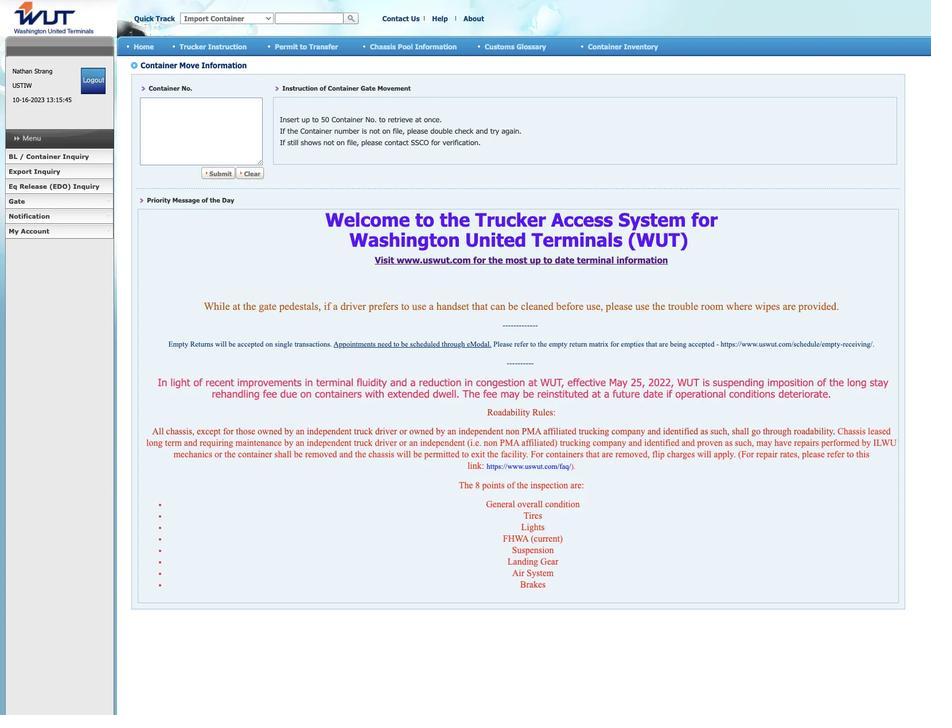 Task type: vqa. For each thing, say whether or not it's contained in the screenshot.
Contact Us link
yes



Task type: locate. For each thing, give the bounding box(es) containing it.
contact us
[[382, 14, 420, 22]]

ustiw
[[12, 81, 32, 89]]

eq release (edo) inquiry link
[[5, 179, 114, 194]]

inquiry up export inquiry link
[[63, 153, 89, 160]]

container inventory
[[588, 42, 658, 50]]

1 vertical spatial container
[[26, 153, 61, 160]]

inquiry for container
[[63, 153, 89, 160]]

container inside the bl / container inquiry link
[[26, 153, 61, 160]]

permit to transfer
[[275, 42, 338, 50]]

customs
[[485, 42, 515, 50]]

account
[[21, 227, 49, 235]]

home
[[134, 42, 154, 50]]

bl / container inquiry
[[9, 153, 89, 160]]

glossary
[[517, 42, 546, 50]]

inquiry for (edo)
[[73, 183, 99, 190]]

chassis
[[370, 42, 396, 50]]

us
[[411, 14, 420, 22]]

10-
[[12, 96, 22, 103]]

about
[[464, 14, 484, 22]]

about link
[[464, 14, 484, 22]]

10-16-2023 13:15:45
[[12, 96, 72, 103]]

notification
[[9, 212, 50, 220]]

1 horizontal spatial container
[[588, 42, 622, 50]]

help link
[[432, 14, 448, 22]]

inquiry down bl / container inquiry on the top left of page
[[34, 168, 60, 175]]

inquiry
[[63, 153, 89, 160], [34, 168, 60, 175], [73, 183, 99, 190]]

my account
[[9, 227, 49, 235]]

quick
[[134, 14, 154, 22]]

container up export inquiry
[[26, 153, 61, 160]]

inventory
[[624, 42, 658, 50]]

inquiry right '(edo)' at left
[[73, 183, 99, 190]]

export inquiry link
[[5, 164, 114, 179]]

pool
[[398, 42, 413, 50]]

container
[[588, 42, 622, 50], [26, 153, 61, 160]]

2023
[[31, 96, 45, 103]]

bl
[[9, 153, 17, 160]]

0 horizontal spatial container
[[26, 153, 61, 160]]

/
[[20, 153, 24, 160]]

notification link
[[5, 209, 114, 224]]

0 vertical spatial inquiry
[[63, 153, 89, 160]]

2 vertical spatial inquiry
[[73, 183, 99, 190]]

None text field
[[275, 13, 344, 24]]

1 vertical spatial inquiry
[[34, 168, 60, 175]]

container left inventory
[[588, 42, 622, 50]]

my account link
[[5, 224, 114, 239]]



Task type: describe. For each thing, give the bounding box(es) containing it.
eq release (edo) inquiry
[[9, 183, 99, 190]]

contact
[[382, 14, 409, 22]]

bl / container inquiry link
[[5, 149, 114, 164]]

login image
[[81, 68, 106, 94]]

nathan
[[12, 67, 32, 75]]

permit
[[275, 42, 298, 50]]

strang
[[34, 67, 53, 75]]

customs glossary
[[485, 42, 546, 50]]

my
[[9, 227, 19, 235]]

trucker
[[180, 42, 206, 50]]

16-
[[22, 96, 31, 103]]

trucker instruction
[[180, 42, 247, 50]]

eq
[[9, 183, 17, 190]]

export inquiry
[[9, 168, 60, 175]]

13:15:45
[[47, 96, 72, 103]]

instruction
[[208, 42, 247, 50]]

(edo)
[[49, 183, 71, 190]]

chassis pool information
[[370, 42, 457, 50]]

gate
[[9, 197, 25, 205]]

release
[[19, 183, 47, 190]]

contact us link
[[382, 14, 420, 22]]

nathan strang
[[12, 67, 53, 75]]

to
[[300, 42, 307, 50]]

quick track
[[134, 14, 175, 22]]

help
[[432, 14, 448, 22]]

track
[[156, 14, 175, 22]]

information
[[415, 42, 457, 50]]

export
[[9, 168, 32, 175]]

transfer
[[309, 42, 338, 50]]

gate link
[[5, 194, 114, 209]]

0 vertical spatial container
[[588, 42, 622, 50]]



